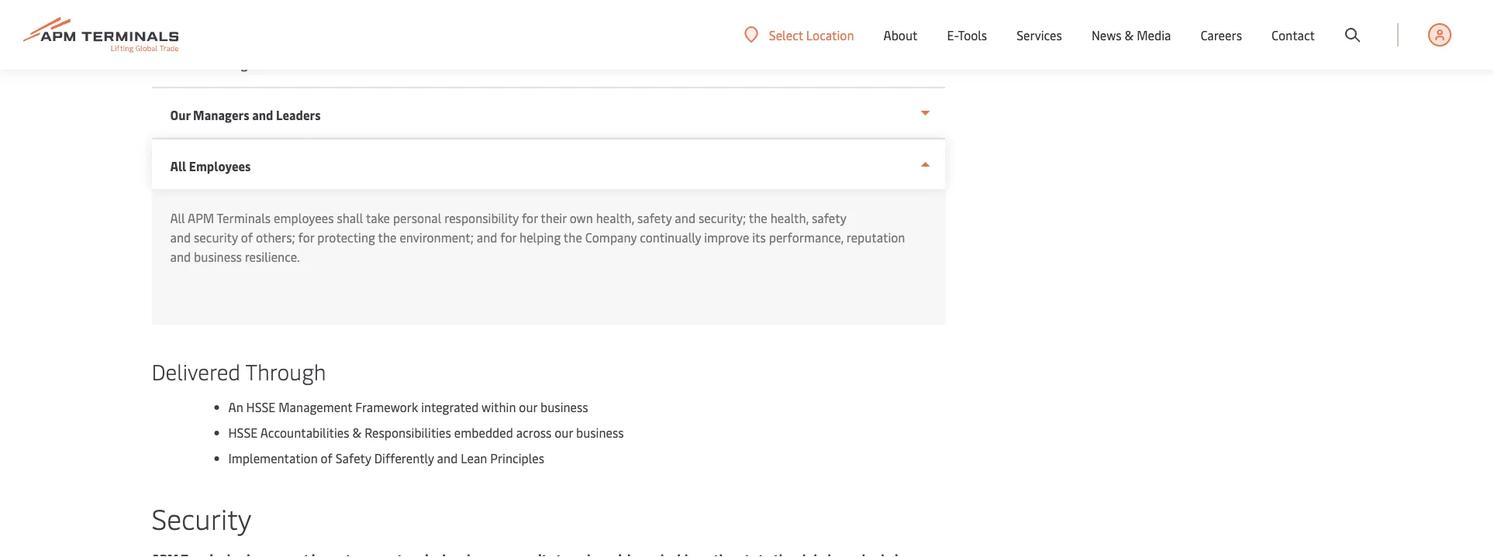 Task type: vqa. For each thing, say whether or not it's contained in the screenshot.
shortcuts
no



Task type: describe. For each thing, give the bounding box(es) containing it.
implementation of safety differently and lean principles
[[228, 450, 544, 467]]

our for across
[[555, 425, 573, 441]]

helping
[[520, 229, 561, 246]]

all employees
[[170, 158, 251, 174]]

e-tools
[[947, 27, 987, 43]]

location
[[806, 26, 854, 43]]

managers
[[193, 107, 249, 123]]

our
[[170, 107, 190, 123]]

responsibility
[[444, 210, 519, 226]]

terminals
[[217, 210, 271, 226]]

services
[[1017, 27, 1062, 43]]

news & media button
[[1092, 0, 1171, 70]]

and security
[[170, 229, 238, 246]]

e-
[[947, 27, 958, 43]]

contact button
[[1272, 0, 1315, 70]]

security;
[[699, 210, 746, 226]]

continually
[[640, 229, 701, 246]]

0 vertical spatial hsse
[[246, 399, 276, 416]]

news & media
[[1092, 27, 1171, 43]]

own
[[570, 210, 593, 226]]

management inside senior management team dropdown button
[[209, 55, 284, 72]]

about button
[[884, 0, 918, 70]]

1 horizontal spatial for
[[500, 229, 517, 246]]

and up continually
[[675, 210, 696, 226]]

employees
[[274, 210, 334, 226]]

security
[[152, 500, 251, 537]]

performance, reputation
[[769, 229, 905, 246]]

senior management team
[[170, 55, 317, 72]]

1 vertical spatial management
[[279, 399, 352, 416]]

hsse accountabilities & responsibilities embedded across our business
[[228, 425, 624, 441]]

delivered
[[152, 356, 241, 386]]

across
[[516, 425, 552, 441]]

2 horizontal spatial the
[[749, 210, 767, 226]]

team
[[286, 55, 317, 72]]

2 horizontal spatial for
[[522, 210, 538, 226]]

differently
[[374, 450, 434, 467]]

an hsse management framework integrated within our business
[[228, 399, 588, 416]]

all employees button
[[152, 140, 946, 189]]

shall
[[337, 210, 363, 226]]

an
[[228, 399, 243, 416]]

resilience.
[[245, 249, 300, 265]]

personal
[[393, 210, 441, 226]]

and left lean
[[437, 450, 458, 467]]

responsibilities
[[365, 425, 451, 441]]

our managers and leaders
[[170, 107, 321, 123]]

employees
[[189, 158, 251, 174]]

news
[[1092, 27, 1122, 43]]

take
[[366, 210, 390, 226]]

1 vertical spatial of
[[321, 450, 333, 467]]

within
[[482, 399, 516, 416]]

principles
[[490, 450, 544, 467]]



Task type: locate. For each thing, give the bounding box(es) containing it.
implementation
[[228, 450, 318, 467]]

hsse
[[246, 399, 276, 416], [228, 425, 258, 441]]

2 vertical spatial business
[[576, 425, 624, 441]]

leaders
[[276, 107, 321, 123]]

2 all from the top
[[170, 210, 185, 226]]

hsse down an
[[228, 425, 258, 441]]

safety
[[637, 210, 672, 226], [812, 210, 846, 226]]

through
[[245, 356, 326, 386]]

safety up continually
[[637, 210, 672, 226]]

0 horizontal spatial health,
[[596, 210, 634, 226]]

e-tools button
[[947, 0, 987, 70]]

others;
[[256, 229, 295, 246]]

business right 'across'
[[576, 425, 624, 441]]

1 vertical spatial all
[[170, 210, 185, 226]]

0 vertical spatial all
[[170, 158, 186, 174]]

of inside all apm terminals employees shall take personal responsibility for their own health, safety and security; the health, safety and security of others; for protecting the environment; and for helping the company continually improve its performance, reputation and business resilience.
[[241, 229, 253, 246]]

business down and security
[[194, 249, 242, 265]]

careers
[[1201, 27, 1242, 43]]

& up safety
[[352, 425, 362, 441]]

2 health, from the left
[[770, 210, 809, 226]]

1 vertical spatial &
[[352, 425, 362, 441]]

management up accountabilities on the left bottom
[[279, 399, 352, 416]]

1 vertical spatial business
[[540, 399, 588, 416]]

0 vertical spatial business
[[194, 249, 242, 265]]

0 horizontal spatial &
[[352, 425, 362, 441]]

our right 'across'
[[555, 425, 573, 441]]

select
[[769, 26, 803, 43]]

1 horizontal spatial of
[[321, 450, 333, 467]]

for left helping
[[500, 229, 517, 246]]

all
[[170, 158, 186, 174], [170, 210, 185, 226]]

integrated
[[421, 399, 479, 416]]

our up 'across'
[[519, 399, 537, 416]]

services button
[[1017, 0, 1062, 70]]

the down own
[[564, 229, 582, 246]]

our for within
[[519, 399, 537, 416]]

1 vertical spatial hsse
[[228, 425, 258, 441]]

all apm terminals employees shall take personal responsibility for their own health, safety and security; the health, safety and security of others; for protecting the environment; and for helping the company continually improve its performance, reputation and business resilience.
[[170, 210, 905, 265]]

media
[[1137, 27, 1171, 43]]

health,
[[596, 210, 634, 226], [770, 210, 809, 226]]

and left leaders
[[252, 107, 273, 123]]

2 safety from the left
[[812, 210, 846, 226]]

0 horizontal spatial our
[[519, 399, 537, 416]]

careers button
[[1201, 0, 1242, 70]]

0 vertical spatial our
[[519, 399, 537, 416]]

company
[[585, 229, 637, 246]]

about
[[884, 27, 918, 43]]

1 all from the top
[[170, 158, 186, 174]]

0 vertical spatial of
[[241, 229, 253, 246]]

the down take
[[378, 229, 397, 246]]

the
[[749, 210, 767, 226], [378, 229, 397, 246], [564, 229, 582, 246]]

and inside dropdown button
[[252, 107, 273, 123]]

our
[[519, 399, 537, 416], [555, 425, 573, 441]]

1 horizontal spatial safety
[[812, 210, 846, 226]]

of
[[241, 229, 253, 246], [321, 450, 333, 467]]

health, up company
[[596, 210, 634, 226]]

accountabilities
[[260, 425, 349, 441]]

business inside all apm terminals employees shall take personal responsibility for their own health, safety and security; the health, safety and security of others; for protecting the environment; and for helping the company continually improve its performance, reputation and business resilience.
[[194, 249, 242, 265]]

& right news
[[1125, 27, 1134, 43]]

and
[[252, 107, 273, 123], [675, 210, 696, 226], [477, 229, 497, 246], [170, 249, 191, 265], [437, 450, 458, 467]]

tools
[[958, 27, 987, 43]]

select location
[[769, 26, 854, 43]]

management up our managers and leaders
[[209, 55, 284, 72]]

business up 'across'
[[540, 399, 588, 416]]

hsse right an
[[246, 399, 276, 416]]

business
[[194, 249, 242, 265], [540, 399, 588, 416], [576, 425, 624, 441]]

our managers and leaders button
[[152, 88, 946, 140]]

&
[[1125, 27, 1134, 43], [352, 425, 362, 441]]

1 horizontal spatial the
[[564, 229, 582, 246]]

safety up 'performance, reputation'
[[812, 210, 846, 226]]

business for an hsse management framework integrated within our business
[[540, 399, 588, 416]]

all inside all apm terminals employees shall take personal responsibility for their own health, safety and security; the health, safety and security of others; for protecting the environment; and for helping the company continually improve its performance, reputation and business resilience.
[[170, 210, 185, 226]]

& inside dropdown button
[[1125, 27, 1134, 43]]

for
[[522, 210, 538, 226], [298, 229, 314, 246], [500, 229, 517, 246]]

0 vertical spatial management
[[209, 55, 284, 72]]

all for all apm terminals employees shall take personal responsibility for their own health, safety and security; the health, safety and security of others; for protecting the environment; and for helping the company continually improve its performance, reputation and business resilience.
[[170, 210, 185, 226]]

senior
[[170, 55, 206, 72]]

senior management team button
[[152, 37, 946, 88]]

of down the terminals
[[241, 229, 253, 246]]

all inside dropdown button
[[170, 158, 186, 174]]

all left employees
[[170, 158, 186, 174]]

lean
[[461, 450, 487, 467]]

management
[[209, 55, 284, 72], [279, 399, 352, 416]]

select location button
[[744, 26, 854, 43]]

their
[[541, 210, 567, 226]]

protecting
[[317, 229, 375, 246]]

for down 'employees'
[[298, 229, 314, 246]]

and down and security
[[170, 249, 191, 265]]

environment;
[[400, 229, 474, 246]]

of left safety
[[321, 450, 333, 467]]

1 health, from the left
[[596, 210, 634, 226]]

safety
[[336, 450, 371, 467]]

0 horizontal spatial for
[[298, 229, 314, 246]]

and down the responsibility
[[477, 229, 497, 246]]

for up helping
[[522, 210, 538, 226]]

the up its
[[749, 210, 767, 226]]

1 horizontal spatial our
[[555, 425, 573, 441]]

1 vertical spatial our
[[555, 425, 573, 441]]

0 vertical spatial &
[[1125, 27, 1134, 43]]

business for hsse accountabilities & responsibilities embedded across our business
[[576, 425, 624, 441]]

1 horizontal spatial &
[[1125, 27, 1134, 43]]

apm
[[188, 210, 214, 226]]

health, up 'performance, reputation'
[[770, 210, 809, 226]]

all left apm
[[170, 210, 185, 226]]

1 horizontal spatial health,
[[770, 210, 809, 226]]

0 horizontal spatial safety
[[637, 210, 672, 226]]

1 safety from the left
[[637, 210, 672, 226]]

0 horizontal spatial of
[[241, 229, 253, 246]]

delivered through
[[152, 356, 326, 386]]

improve
[[704, 229, 749, 246]]

0 horizontal spatial the
[[378, 229, 397, 246]]

framework
[[355, 399, 418, 416]]

embedded
[[454, 425, 513, 441]]

all for all employees
[[170, 158, 186, 174]]

its
[[752, 229, 766, 246]]

contact
[[1272, 27, 1315, 43]]



